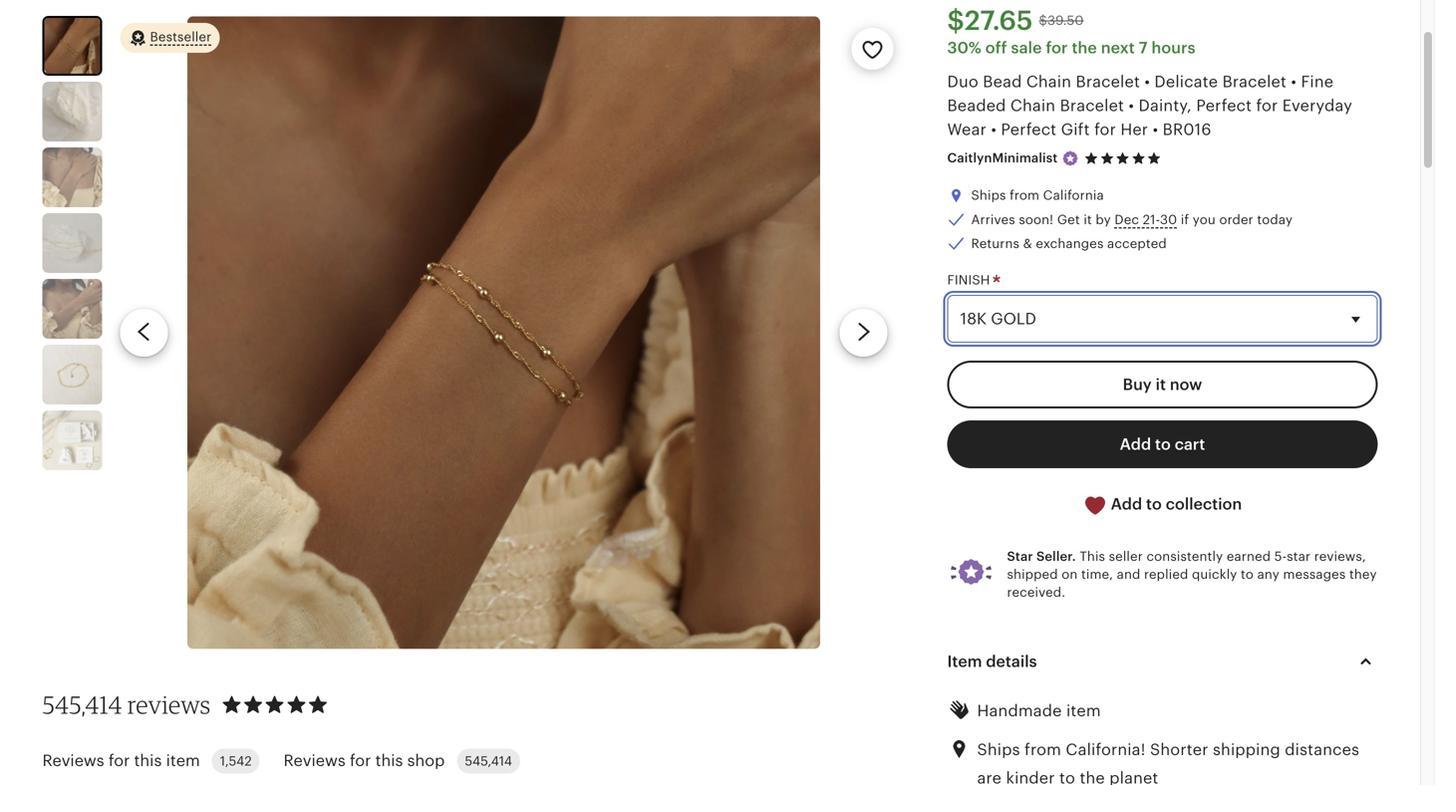 Task type: vqa. For each thing, say whether or not it's contained in the screenshot.
Dominic link
no



Task type: locate. For each thing, give the bounding box(es) containing it.
tab list
[[42, 737, 850, 786]]

chain down sale
[[1027, 73, 1072, 91]]

chain down bead
[[1011, 97, 1056, 115]]

bracelet down the next
[[1076, 73, 1141, 91]]

1 horizontal spatial this
[[376, 752, 403, 770]]

30%
[[948, 39, 982, 57]]

reviews right the 1,542
[[284, 752, 346, 770]]

545,414
[[42, 690, 122, 720], [465, 754, 512, 769]]

from
[[1010, 188, 1040, 203], [1025, 741, 1062, 759]]

today
[[1258, 212, 1293, 227]]

ships inside ships from california! shorter shipping distances are
[[978, 741, 1021, 759]]

0 vertical spatial ships
[[972, 188, 1007, 203]]

add to collection button
[[948, 481, 1379, 530]]

0 horizontal spatial perfect
[[1001, 121, 1057, 139]]

reviews down 545,414 reviews
[[42, 752, 104, 770]]

1 vertical spatial 545,414
[[465, 754, 512, 769]]

it right buy
[[1156, 376, 1167, 394]]

add left cart on the bottom right of the page
[[1120, 436, 1152, 454]]

it left the "by"
[[1084, 212, 1093, 227]]

shorter
[[1151, 741, 1209, 759]]

duo bead chain bracelet delicate bracelet fine beaded image 1 image
[[187, 16, 821, 649], [44, 18, 100, 74]]

to inside button
[[1156, 436, 1171, 454]]

for left shop
[[350, 752, 371, 770]]

tab list containing reviews for this item
[[42, 737, 850, 786]]

1 reviews from the left
[[42, 752, 104, 770]]

for left everyday
[[1257, 97, 1279, 115]]

off
[[986, 39, 1008, 57]]

1 vertical spatial perfect
[[1001, 121, 1057, 139]]

0 vertical spatial add
[[1120, 436, 1152, 454]]

bead
[[983, 73, 1022, 91]]

this down reviews
[[134, 752, 162, 770]]

dainty,
[[1139, 97, 1192, 115]]

• right her
[[1153, 121, 1159, 139]]

to inside button
[[1147, 496, 1162, 514]]

for left the
[[1046, 39, 1068, 57]]

item details
[[948, 653, 1038, 671]]

from down handmade item
[[1025, 741, 1062, 759]]

caitlynminimalist link
[[948, 151, 1058, 166]]

• right wear
[[991, 121, 997, 139]]

0 vertical spatial perfect
[[1197, 97, 1253, 115]]

add to cart button
[[948, 421, 1379, 469]]

perfect up caitlynminimalist
[[1001, 121, 1057, 139]]

2 reviews from the left
[[284, 752, 346, 770]]

shipping
[[1213, 741, 1281, 759]]

1 horizontal spatial 545,414
[[465, 754, 512, 769]]

sale
[[1012, 39, 1043, 57]]

545,414 inside tab list
[[465, 754, 512, 769]]

0 horizontal spatial 545,414
[[42, 690, 122, 720]]

shop
[[407, 752, 445, 770]]

hours
[[1152, 39, 1196, 57]]

to left 'collection'
[[1147, 496, 1162, 514]]

item left the 1,542
[[166, 752, 200, 770]]

from inside ships from california! shorter shipping distances are
[[1025, 741, 1062, 759]]

0 vertical spatial item
[[1067, 702, 1102, 720]]

this
[[1080, 549, 1106, 564]]

0 vertical spatial to
[[1156, 436, 1171, 454]]

item
[[948, 653, 983, 671]]

this left shop
[[376, 752, 403, 770]]

the
[[1072, 39, 1098, 57]]

messages
[[1284, 567, 1346, 582]]

30% off sale for the next 7 hours
[[948, 39, 1196, 57]]

add inside button
[[1120, 436, 1152, 454]]

quickly
[[1193, 567, 1238, 582]]

bracelet
[[1076, 73, 1141, 91], [1223, 73, 1287, 91], [1061, 97, 1125, 115]]

0 horizontal spatial this
[[134, 752, 162, 770]]

2 vertical spatial to
[[1241, 567, 1254, 582]]

1 vertical spatial from
[[1025, 741, 1062, 759]]

from up soon! get
[[1010, 188, 1040, 203]]

1 horizontal spatial reviews
[[284, 752, 346, 770]]

it inside "button"
[[1156, 376, 1167, 394]]

seller
[[1109, 549, 1144, 564]]

duo
[[948, 73, 979, 91]]

1 vertical spatial ships
[[978, 741, 1021, 759]]

duo bead chain bracelet delicate bracelet fine beaded image 7 image
[[42, 411, 102, 471]]

chain
[[1027, 73, 1072, 91], [1011, 97, 1056, 115]]

duo bead chain bracelet delicate bracelet fine beaded image 5 image
[[42, 279, 102, 339]]

soon! get
[[1019, 212, 1081, 227]]

star seller.
[[1008, 549, 1077, 564]]

• up her
[[1129, 97, 1135, 115]]

caitlynminimalist
[[948, 151, 1058, 166]]

1 vertical spatial to
[[1147, 496, 1162, 514]]

perfect
[[1197, 97, 1253, 115], [1001, 121, 1057, 139]]

0 horizontal spatial it
[[1084, 212, 1093, 227]]

1 vertical spatial add
[[1111, 496, 1143, 514]]

duo bead chain bracelet delicate bracelet fine beaded image 2 image
[[42, 82, 102, 142]]

this
[[134, 752, 162, 770], [376, 752, 403, 770]]

1 horizontal spatial item
[[1067, 702, 1102, 720]]

0 horizontal spatial duo bead chain bracelet delicate bracelet fine beaded image 1 image
[[44, 18, 100, 74]]

•
[[1145, 73, 1151, 91], [1292, 73, 1297, 91], [1129, 97, 1135, 115], [991, 121, 997, 139], [1153, 121, 1159, 139]]

to left cart on the bottom right of the page
[[1156, 436, 1171, 454]]

1 this from the left
[[134, 752, 162, 770]]

duo bead chain bracelet delicate bracelet fine beaded image 3 image
[[42, 148, 102, 208]]

to for cart
[[1156, 436, 1171, 454]]

dec
[[1115, 212, 1140, 227]]

to
[[1156, 436, 1171, 454], [1147, 496, 1162, 514], [1241, 567, 1254, 582]]

handmade item
[[978, 702, 1102, 720]]

0 horizontal spatial reviews
[[42, 752, 104, 770]]

if
[[1181, 212, 1190, 227]]

1 horizontal spatial perfect
[[1197, 97, 1253, 115]]

0 horizontal spatial item
[[166, 752, 200, 770]]

delicate
[[1155, 73, 1219, 91]]

perfect up br016
[[1197, 97, 1253, 115]]

reviews for this shop
[[284, 752, 445, 770]]

buy
[[1123, 376, 1152, 394]]

on
[[1062, 567, 1078, 582]]

545,414 for 545,414
[[465, 754, 512, 769]]

next
[[1102, 39, 1135, 57]]

arrives soon! get it by dec 21-30 if you order today
[[972, 212, 1293, 227]]

duo bead chain bracelet • delicate bracelet • fine beaded chain bracelet • dainty, perfect for everyday wear • perfect gift for her • br016
[[948, 73, 1353, 139]]

reviews
[[42, 752, 104, 770], [284, 752, 346, 770]]

bracelet up gift
[[1061, 97, 1125, 115]]

545,414 for 545,414 reviews
[[42, 690, 122, 720]]

bestseller button
[[120, 22, 220, 54]]

1 vertical spatial it
[[1156, 376, 1167, 394]]

duo bead chain bracelet delicate bracelet fine beaded image 6 image
[[42, 345, 102, 405]]

add
[[1120, 436, 1152, 454], [1111, 496, 1143, 514]]

1 horizontal spatial it
[[1156, 376, 1167, 394]]

reviews for reviews for this item
[[42, 752, 104, 770]]

ships from california
[[972, 188, 1105, 203]]

bracelet left fine
[[1223, 73, 1287, 91]]

ships up arrives
[[972, 188, 1007, 203]]

bestseller
[[150, 29, 212, 44]]

ships for ships from california
[[972, 188, 1007, 203]]

0 vertical spatial from
[[1010, 188, 1040, 203]]

item up 'california!'
[[1067, 702, 1102, 720]]

0 vertical spatial 545,414
[[42, 690, 122, 720]]

2 this from the left
[[376, 752, 403, 770]]

it
[[1084, 212, 1093, 227], [1156, 376, 1167, 394]]

to for collection
[[1147, 496, 1162, 514]]

545,414 right shop
[[465, 754, 512, 769]]

from for california!
[[1025, 741, 1062, 759]]

to down earned
[[1241, 567, 1254, 582]]

beaded
[[948, 97, 1007, 115]]

returns & exchanges accepted
[[972, 236, 1167, 251]]

add inside button
[[1111, 496, 1143, 514]]

by
[[1096, 212, 1112, 227]]

add up the seller
[[1111, 496, 1143, 514]]

ships up are
[[978, 741, 1021, 759]]

this for shop
[[376, 752, 403, 770]]

order
[[1220, 212, 1254, 227]]

add for add to collection
[[1111, 496, 1143, 514]]

545,414 up reviews for this item in the left bottom of the page
[[42, 690, 122, 720]]

item
[[1067, 702, 1102, 720], [166, 752, 200, 770]]



Task type: describe. For each thing, give the bounding box(es) containing it.
br016
[[1163, 121, 1212, 139]]

star
[[1288, 549, 1311, 564]]

5-
[[1275, 549, 1288, 564]]

shipped
[[1008, 567, 1059, 582]]

buy it now button
[[948, 361, 1379, 409]]

accepted
[[1108, 236, 1167, 251]]

ships from california! shorter shipping distances are
[[978, 741, 1360, 786]]

add to collection
[[1108, 496, 1243, 514]]

returns
[[972, 236, 1020, 251]]

30
[[1161, 212, 1178, 227]]

wear
[[948, 121, 987, 139]]

star_seller image
[[1062, 150, 1080, 168]]

everyday
[[1283, 97, 1353, 115]]

california
[[1044, 188, 1105, 203]]

star
[[1008, 549, 1034, 564]]

duo bead chain bracelet delicate bracelet fine beaded image 4 image
[[42, 214, 102, 273]]

earned
[[1227, 549, 1271, 564]]

finish
[[948, 273, 994, 287]]

0 vertical spatial chain
[[1027, 73, 1072, 91]]

fine
[[1302, 73, 1334, 91]]

ships for ships from california! shorter shipping distances are
[[978, 741, 1021, 759]]

21-
[[1143, 212, 1161, 227]]

replied
[[1145, 567, 1189, 582]]

consistently
[[1147, 549, 1224, 564]]

reviews
[[127, 690, 211, 720]]

seller.
[[1037, 549, 1077, 564]]

gift
[[1062, 121, 1091, 139]]

her
[[1121, 121, 1149, 139]]

reviews for this item
[[42, 752, 200, 770]]

add to cart
[[1120, 436, 1206, 454]]

1 vertical spatial item
[[166, 752, 200, 770]]

now
[[1170, 376, 1203, 394]]

arrives
[[972, 212, 1016, 227]]

to inside this seller consistently earned 5-star reviews, shipped on time, and replied quickly to any messages they received.
[[1241, 567, 1254, 582]]

1,542
[[220, 754, 252, 769]]

buy it now
[[1123, 376, 1203, 394]]

reviews for reviews for this shop
[[284, 752, 346, 770]]

$27.65
[[948, 5, 1034, 36]]

any
[[1258, 567, 1280, 582]]

you
[[1193, 212, 1216, 227]]

cart
[[1175, 436, 1206, 454]]

• left fine
[[1292, 73, 1297, 91]]

this seller consistently earned 5-star reviews, shipped on time, and replied quickly to any messages they received.
[[1008, 549, 1378, 600]]

$27.65 $39.50
[[948, 5, 1084, 36]]

• up dainty,
[[1145, 73, 1151, 91]]

they
[[1350, 567, 1378, 582]]

545,414 reviews
[[42, 690, 211, 720]]

reviews,
[[1315, 549, 1367, 564]]

&
[[1024, 236, 1033, 251]]

for down 545,414 reviews
[[109, 752, 130, 770]]

handmade
[[978, 702, 1062, 720]]

$39.50
[[1040, 13, 1084, 28]]

7
[[1139, 39, 1148, 57]]

time,
[[1082, 567, 1114, 582]]

collection
[[1166, 496, 1243, 514]]

1 vertical spatial chain
[[1011, 97, 1056, 115]]

received.
[[1008, 585, 1066, 600]]

this for item
[[134, 752, 162, 770]]

add for add to cart
[[1120, 436, 1152, 454]]

distances
[[1286, 741, 1360, 759]]

california!
[[1066, 741, 1146, 759]]

are
[[978, 770, 1002, 786]]

exchanges
[[1036, 236, 1104, 251]]

from for california
[[1010, 188, 1040, 203]]

0 vertical spatial it
[[1084, 212, 1093, 227]]

for left her
[[1095, 121, 1117, 139]]

item details button
[[930, 638, 1396, 686]]

1 horizontal spatial duo bead chain bracelet delicate bracelet fine beaded image 1 image
[[187, 16, 821, 649]]

and
[[1117, 567, 1141, 582]]

details
[[986, 653, 1038, 671]]



